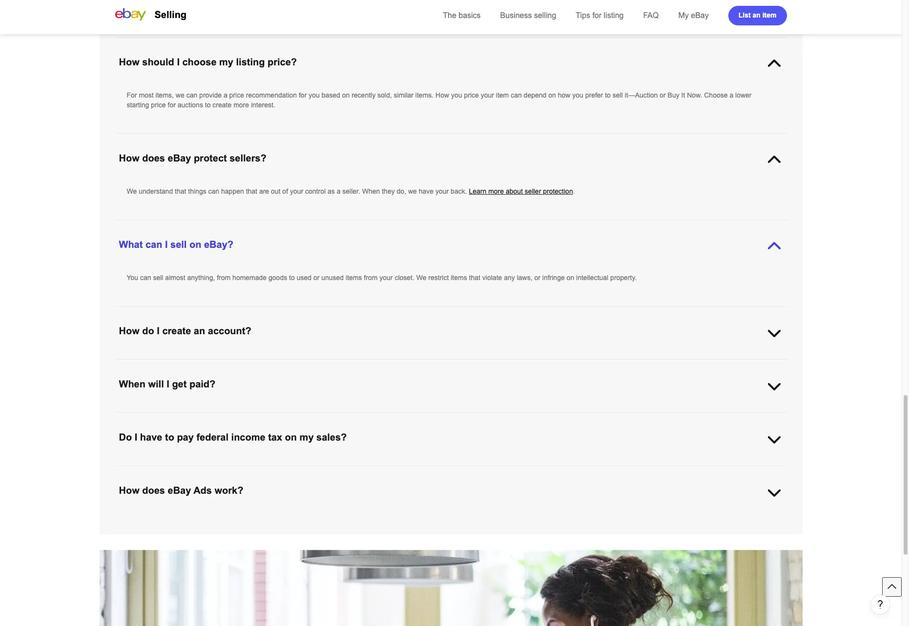 Task type: vqa. For each thing, say whether or not it's contained in the screenshot.
"Jan"
yes



Task type: describe. For each thing, give the bounding box(es) containing it.
2 horizontal spatial help
[[702, 520, 715, 528]]

text
[[153, 370, 164, 378]]

sales?
[[316, 432, 347, 443]]

for down impact
[[211, 486, 219, 494]]

to up doesn't
[[513, 467, 519, 475]]

work?
[[215, 485, 243, 496]]

0 vertical spatial income
[[231, 432, 265, 443]]

get inside to get started, select list an item. we'll help you create and verify your account, and set-up payment information during your first listing. have your preferred payment account details on hand and be ready to receive a call or text on your phone for verification.
[[136, 360, 145, 368]]

ebay left protect
[[168, 153, 191, 164]]

you for you can use any packaging supplies you may already have at home or get free boxes from carriers. for an added touch, ebay branded supplies are available to purchase. buy ebay branded packaging .
[[127, 5, 138, 13]]

holidays),
[[566, 414, 595, 421]]

account, inside after we confirm the buyer's payment has been received, payouts are sent directly to your bank account, monday through friday (excluding bank holidays), within two business days. once a payout is initiated, funds are typically available within 1-3 business days depending on your bank's normal processing time.
[[416, 414, 442, 421]]

1 vertical spatial when
[[119, 379, 145, 390]]

a up less
[[479, 477, 483, 484]]

0 horizontal spatial the
[[443, 11, 456, 20]]

it.
[[563, 486, 569, 494]]

that left things in the top of the page
[[175, 188, 186, 195]]

back.
[[451, 188, 467, 195]]

you right if
[[618, 486, 629, 494]]

business selling link
[[500, 11, 556, 20]]

1 horizontal spatial price
[[229, 91, 244, 99]]

item.
[[214, 360, 229, 368]]

you'll
[[607, 477, 623, 484]]

sent
[[339, 414, 351, 421]]

a left form
[[539, 467, 542, 475]]

should
[[142, 57, 174, 67]]

ebay up faster.
[[127, 520, 142, 528]]

that right the happen
[[246, 188, 257, 195]]

1 horizontal spatial item
[[763, 11, 777, 19]]

sell inside starting on jan 1, 2022, irs regulations require all businesses that process payments, including online marketplaces like ebay, to issue a form 1099-k for all sellers who receive $600 or more in sales. the new tax reporting requirement may impact your 2022 tax return that you may file in 2023. however, just because you receive a 1099-k doesn't automatically mean that you'll owe taxes on the amount reported on your 1099- k. only goods that are sold for a profit are considered taxable, so you won't owe any taxes on something you sell for less than what you paid for it. for example, if you bought a bike for $1,000 last year, and then sold it on ebay today for $700, that $700 you made would generally not be subject to income tax. check out our
[[458, 486, 468, 494]]

a left bike
[[653, 486, 657, 494]]

recently
[[352, 91, 376, 99]]

on right based
[[342, 91, 350, 99]]

your down then
[[742, 520, 755, 528]]

0 vertical spatial available
[[576, 5, 603, 13]]

violate
[[482, 274, 502, 282]]

0 vertical spatial sold
[[197, 486, 209, 494]]

1 vertical spatial listing
[[236, 57, 265, 67]]

your right verify
[[327, 360, 341, 368]]

require
[[250, 467, 271, 475]]

1 packaging from the left
[[179, 5, 210, 13]]

1 horizontal spatial more
[[488, 188, 504, 195]]

monday
[[444, 414, 469, 421]]

that down requirement
[[172, 486, 183, 494]]

things
[[188, 188, 206, 195]]

for right the tips
[[593, 11, 602, 20]]

on left jan
[[152, 467, 160, 475]]

through
[[470, 414, 494, 421]]

started,
[[147, 360, 170, 368]]

mean
[[575, 477, 592, 484]]

2 packaging from the left
[[703, 5, 734, 13]]

process
[[331, 467, 355, 475]]

listings
[[232, 530, 253, 538]]

1 horizontal spatial have
[[291, 5, 306, 13]]

my
[[679, 11, 689, 20]]

1 vertical spatial my
[[300, 432, 314, 443]]

1 vertical spatial k
[[503, 477, 507, 484]]

on left ebay?
[[189, 239, 201, 250]]

budget.
[[510, 530, 533, 538]]

reporting
[[127, 477, 154, 484]]

1 horizontal spatial buyers
[[662, 520, 683, 528]]

1 horizontal spatial receive
[[641, 467, 663, 475]]

how for how does ebay ads work?
[[119, 485, 140, 496]]

create inside ebay ads can help you build your business on ebay with effective advertising tools that create a meaningful connection between you and ebay's global community of passionate buyers - and help you sell your items faster. stand out among billions of listings on ebay by putting your items in front of interested buyers no matter the size of your budget.
[[391, 520, 410, 528]]

1 horizontal spatial when
[[362, 188, 380, 195]]

0 vertical spatial goods
[[269, 274, 287, 282]]

how does ebay ads work?
[[119, 485, 243, 496]]

1 vertical spatial we
[[416, 274, 427, 282]]

an inside list an item link
[[753, 11, 761, 19]]

for up mean
[[586, 467, 594, 475]]

your left first
[[489, 360, 502, 368]]

receive inside to get started, select list an item. we'll help you create and verify your account, and set-up payment information during your first listing. have your preferred payment account details on hand and be ready to receive a call or text on your phone for verification.
[[753, 360, 775, 368]]

your left control
[[290, 188, 303, 195]]

you down year,
[[717, 520, 728, 528]]

up
[[395, 360, 402, 368]]

(excluding
[[516, 414, 548, 421]]

is
[[723, 414, 728, 421]]

example,
[[583, 486, 610, 494]]

on left the "hand"
[[677, 360, 684, 368]]

confirm
[[154, 414, 176, 421]]

0 horizontal spatial help
[[170, 520, 183, 528]]

1 vertical spatial business
[[225, 423, 252, 431]]

your down new
[[740, 477, 753, 484]]

faster.
[[127, 530, 145, 538]]

we understand that things can happen that are out of your control as a seller. when they do, we have your back. learn more about seller protection .
[[127, 188, 575, 195]]

1 vertical spatial tax
[[762, 467, 771, 475]]

1 horizontal spatial listing
[[604, 11, 624, 20]]

on up bike
[[657, 477, 665, 484]]

form
[[544, 467, 560, 475]]

0 horizontal spatial 1099-
[[485, 477, 503, 484]]

you up budget.
[[516, 520, 527, 528]]

0 vertical spatial .
[[734, 5, 736, 13]]

ebay left my
[[658, 5, 674, 13]]

ebay inside starting on jan 1, 2022, irs regulations require all businesses that process payments, including online marketplaces like ebay, to issue a form 1099-k for all sellers who receive $600 or more in sales. the new tax reporting requirement may impact your 2022 tax return that you may file in 2023. however, just because you receive a 1099-k doesn't automatically mean that you'll owe taxes on the amount reported on your 1099- k. only goods that are sold for a profit are considered taxable, so you won't owe any taxes on something you sell for less than what you paid for it. for example, if you bought a bike for $1,000 last year, and then sold it on ebay today for $700, that $700 you made would generally not be subject to income tax. check out our
[[156, 496, 172, 504]]

to inside to get started, select list an item. we'll help you create and verify your account, and set-up payment information during your first listing. have your preferred payment account details on hand and be ready to receive a call or text on your phone for verification.
[[745, 360, 751, 368]]

i for create
[[157, 326, 160, 336]]

property.
[[610, 274, 637, 282]]

1 horizontal spatial from
[[364, 274, 378, 282]]

you right $700
[[251, 496, 262, 504]]

like
[[482, 467, 492, 475]]

subject
[[354, 496, 375, 504]]

that down "businesses"
[[294, 477, 305, 484]]

1 vertical spatial learn
[[535, 530, 552, 538]]

0 vertical spatial owe
[[625, 477, 637, 484]]

sellers?
[[230, 153, 267, 164]]

0 vertical spatial business
[[629, 414, 656, 421]]

your left back.
[[436, 188, 449, 195]]

0 horizontal spatial price
[[151, 101, 166, 109]]

more inside the for most items, we can provide a price recommendation for you based on recently sold, similar items. how you price your item can depend on how you prefer to sell it—auction or buy it now. choose a lower starting price for auctions to create more interest.
[[234, 101, 249, 109]]

you up among
[[185, 520, 196, 528]]

my ebay
[[679, 11, 709, 20]]

more inside starting on jan 1, 2022, irs regulations require all businesses that process payments, including online marketplaces like ebay, to issue a form 1099-k for all sellers who receive $600 or more in sales. the new tax reporting requirement may impact your 2022 tax return that you may file in 2023. however, just because you receive a 1099-k doesn't automatically mean that you'll owe taxes on the amount reported on your 1099- k. only goods that are sold for a profit are considered taxable, so you won't owe any taxes on something you sell for less than what you paid for it. for example, if you bought a bike for $1,000 last year, and then sold it on ebay today for $700, that $700 you made would generally not be subject to income tax. check out our
[[690, 467, 705, 475]]

after
[[127, 414, 141, 421]]

the inside starting on jan 1, 2022, irs regulations require all businesses that process payments, including online marketplaces like ebay, to issue a form 1099-k for all sellers who receive $600 or more in sales. the new tax reporting requirement may impact your 2022 tax return that you may file in 2023. however, just because you receive a 1099-k doesn't automatically mean that you'll owe taxes on the amount reported on your 1099- k. only goods that are sold for a profit are considered taxable, so you won't owe any taxes on something you sell for less than what you paid for it. for example, if you bought a bike for $1,000 last year, and then sold it on ebay today for $700, that $700 you made would generally not be subject to income tax. check out our
[[667, 477, 676, 484]]

a left lower
[[730, 91, 734, 99]]

seller.
[[342, 188, 360, 195]]

available inside after we confirm the buyer's payment has been received, payouts are sent directly to your bank account, monday through friday (excluding bank holidays), within two business days. once a payout is initiated, funds are typically available within 1-3 business days depending on your bank's normal processing time.
[[165, 423, 192, 431]]

buy inside the for most items, we can provide a price recommendation for you based on recently sold, similar items. how you price your item can depend on how you prefer to sell it—auction or buy it now. choose a lower starting price for auctions to create more interest.
[[668, 91, 680, 99]]

your right have
[[556, 360, 570, 368]]

regulations
[[215, 467, 248, 475]]

a right the provide at the left
[[224, 91, 227, 99]]

can right things in the top of the page
[[208, 188, 219, 195]]

2 horizontal spatial may
[[320, 477, 333, 484]]

on down made
[[259, 520, 266, 528]]

2 all from the left
[[596, 467, 603, 475]]

your down 'payouts'
[[313, 423, 327, 431]]

in inside ebay ads can help you build your business on ebay with effective advertising tools that create a meaningful connection between you and ebay's global community of passionate buyers - and help you sell your items faster. stand out among billions of listings on ebay by putting your items in front of interested buyers no matter the size of your budget.
[[346, 530, 352, 538]]

won't
[[339, 486, 355, 494]]

effective
[[300, 520, 325, 528]]

with
[[286, 520, 298, 528]]

0 horizontal spatial may
[[194, 477, 207, 484]]

2 supplies from the left
[[537, 5, 562, 13]]

1 horizontal spatial k
[[580, 467, 584, 475]]

you right 'how'
[[572, 91, 583, 99]]

are down after on the bottom of the page
[[127, 423, 137, 431]]

0 vertical spatial my
[[219, 57, 233, 67]]

sell left almost on the left top of the page
[[153, 274, 163, 282]]

ads inside ebay ads can help you build your business on ebay with effective advertising tools that create a meaningful connection between you and ebay's global community of passionate buyers - and help you sell your items faster. stand out among billions of listings on ebay by putting your items in front of interested buyers no matter the size of your budget.
[[144, 520, 156, 528]]

0 vertical spatial within
[[597, 414, 615, 421]]

0 vertical spatial in
[[707, 467, 713, 475]]

1 all from the left
[[273, 467, 280, 475]]

first
[[504, 360, 515, 368]]

1 vertical spatial buyers
[[409, 530, 429, 538]]

to right the subject
[[377, 496, 383, 504]]

for inside starting on jan 1, 2022, irs regulations require all businesses that process payments, including online marketplaces like ebay, to issue a form 1099-k for all sellers who receive $600 or more in sales. the new tax reporting requirement may impact your 2022 tax return that you may file in 2023. however, just because you receive a 1099-k doesn't automatically mean that you'll owe taxes on the amount reported on your 1099- k. only goods that are sold for a profit are considered taxable, so you won't owe any taxes on something you sell for less than what you paid for it. for example, if you bought a bike for $1,000 last year, and then sold it on ebay today for $700, that $700 you made would generally not be subject to income tax. check out our
[[571, 486, 581, 494]]

lower
[[735, 91, 752, 99]]

you right so at the left bottom of page
[[326, 486, 337, 494]]

for left it.
[[554, 486, 561, 494]]

for down the items,
[[168, 101, 176, 109]]

you left based
[[309, 91, 320, 99]]

front
[[354, 530, 367, 538]]

the basics link
[[443, 11, 481, 20]]

that down profit at the left bottom of page
[[221, 496, 232, 504]]

typically
[[138, 423, 163, 431]]

does for how does ebay protect sellers?
[[142, 153, 165, 164]]

on right the listings
[[254, 530, 262, 538]]

on inside after we confirm the buyer's payment has been received, payouts are sent directly to your bank account, monday through friday (excluding bank holidays), within two business days. once a payout is initiated, funds are typically available within 1-3 business days depending on your bank's normal processing time.
[[304, 423, 311, 431]]

putting
[[291, 530, 311, 538]]

does for how does ebay ads work?
[[142, 485, 165, 496]]

of down "tools"
[[369, 530, 375, 538]]

we inside the for most items, we can provide a price recommendation for you based on recently sold, similar items. how you price your item can depend on how you prefer to sell it—auction or buy it now. choose a lower starting price for auctions to create more interest.
[[176, 91, 184, 99]]

sales.
[[714, 467, 732, 475]]

for inside the for most items, we can provide a price recommendation for you based on recently sold, similar items. how you price your item can depend on how you prefer to sell it—auction or buy it now. choose a lower starting price for auctions to create more interest.
[[127, 91, 137, 99]]

the inside starting on jan 1, 2022, irs regulations require all businesses that process payments, including online marketplaces like ebay, to issue a form 1099-k for all sellers who receive $600 or more in sales. the new tax reporting requirement may impact your 2022 tax return that you may file in 2023. however, just because you receive a 1099-k doesn't automatically mean that you'll owe taxes on the amount reported on your 1099- k. only goods that are sold for a profit are considered taxable, so you won't owe any taxes on something you sell for less than what you paid for it. for example, if you bought a bike for $1,000 last year, and then sold it on ebay today for $700, that $700 you made would generally not be subject to income tax. check out our
[[734, 467, 746, 475]]

payment inside after we confirm the buyer's payment has been received, payouts are sent directly to your bank account, monday through friday (excluding bank holidays), within two business days. once a payout is initiated, funds are typically available within 1-3 business days depending on your bank's normal processing time.
[[213, 414, 239, 421]]

1 vertical spatial we
[[408, 188, 417, 195]]

how for how do i create an account?
[[119, 326, 140, 336]]

community
[[585, 520, 618, 528]]

your down between
[[495, 530, 508, 538]]

or inside starting on jan 1, 2022, irs regulations require all businesses that process payments, including online marketplaces like ebay, to issue a form 1099-k for all sellers who receive $600 or more in sales. the new tax reporting requirement may impact your 2022 tax return that you may file in 2023. however, just because you receive a 1099-k doesn't automatically mean that you'll owe taxes on the amount reported on your 1099- k. only goods that are sold for a profit are considered taxable, so you won't owe any taxes on something you sell for less than what you paid for it. for example, if you bought a bike for $1,000 last year, and then sold it on ebay today for $700, that $700 you made would generally not be subject to income tax. check out our
[[682, 467, 688, 475]]

a inside after we confirm the buyer's payment has been received, payouts are sent directly to your bank account, monday through friday (excluding bank holidays), within two business days. once a payout is initiated, funds are typically available within 1-3 business days depending on your bank's normal processing time.
[[695, 414, 698, 421]]

billions
[[201, 530, 222, 538]]

1 branded from the left
[[510, 5, 535, 13]]

sell inside the for most items, we can provide a price recommendation for you based on recently sold, similar items. how you price your item can depend on how you prefer to sell it—auction or buy it now. choose a lower starting price for auctions to create more interest.
[[613, 91, 623, 99]]

1 horizontal spatial taxes
[[639, 477, 655, 484]]

only
[[135, 486, 149, 494]]

directly
[[353, 414, 375, 421]]

ebay right touch,
[[493, 5, 508, 13]]

passionate
[[627, 520, 660, 528]]

impact
[[209, 477, 229, 484]]

can left depend
[[511, 91, 522, 99]]

buyer's
[[189, 414, 211, 421]]

can right 'what'
[[145, 239, 162, 250]]

or right used
[[313, 274, 320, 282]]

infringe
[[542, 274, 565, 282]]

on down depending
[[285, 432, 297, 443]]

0 vertical spatial buy
[[644, 5, 656, 13]]

your up 'billions'
[[215, 520, 228, 528]]

can left almost on the left top of the page
[[140, 274, 151, 282]]

so
[[317, 486, 324, 494]]

out inside ebay ads can help you build your business on ebay with effective advertising tools that create a meaningful connection between you and ebay's global community of passionate buyers - and help you sell your items faster. stand out among billions of listings on ebay by putting your items in front of interested buyers no matter the size of your budget.
[[167, 530, 177, 538]]

1 supplies from the left
[[212, 5, 237, 13]]

2 vertical spatial tax
[[263, 477, 272, 484]]

0 horizontal spatial taxes
[[384, 486, 400, 494]]

or right home
[[334, 5, 340, 13]]

list inside to get started, select list an item. we'll help you create and verify your account, and set-up payment information during your first listing. have your preferred payment account details on hand and be ready to receive a call or text on your phone for verification.
[[192, 360, 202, 368]]

you right "items."
[[451, 91, 462, 99]]

for right today
[[192, 496, 200, 504]]

tips for listing
[[576, 11, 624, 20]]

sell up almost on the left top of the page
[[170, 239, 187, 250]]

ebay left the by
[[264, 530, 280, 538]]

or right laws,
[[534, 274, 541, 282]]

after we confirm the buyer's payment has been received, payouts are sent directly to your bank account, monday through friday (excluding bank holidays), within two business days. once a payout is initiated, funds are typically available within 1-3 business days depending on your bank's normal processing time.
[[127, 414, 774, 431]]

funds
[[757, 414, 774, 421]]

more
[[554, 530, 570, 538]]

jan
[[162, 467, 173, 475]]

2 branded from the left
[[676, 5, 701, 13]]

a right as
[[337, 188, 341, 195]]

verification.
[[221, 370, 256, 378]]

for inside to get started, select list an item. we'll help you create and verify your account, and set-up payment information during your first listing. have your preferred payment account details on hand and be ready to receive a call or text on your phone for verification.
[[211, 370, 219, 378]]

if
[[612, 486, 616, 494]]

on up when will i get paid? on the left bottom
[[165, 370, 173, 378]]

and inside starting on jan 1, 2022, irs regulations require all businesses that process payments, including online marketplaces like ebay, to issue a form 1099-k for all sellers who receive $600 or more in sales. the new tax reporting requirement may impact your 2022 tax return that you may file in 2023. however, just because you receive a 1099-k doesn't automatically mean that you'll owe taxes on the amount reported on your 1099- k. only goods that are sold for a profit are considered taxable, so you won't owe any taxes on something you sell for less than what you paid for it. for example, if you bought a bike for $1,000 last year, and then sold it on ebay today for $700, that $700 you made would generally not be subject to income tax. check out our
[[736, 486, 747, 494]]

on right infringe at the right
[[567, 274, 574, 282]]

provide
[[199, 91, 222, 99]]

0 horizontal spatial learn
[[469, 188, 487, 195]]

of right size
[[487, 530, 493, 538]]

you can use any packaging supplies you may already have at home or get free boxes from carriers. for an added touch, ebay branded supplies are available to purchase. buy ebay branded packaging .
[[127, 5, 736, 13]]

2 horizontal spatial have
[[419, 188, 434, 195]]

of left the listings
[[224, 530, 230, 538]]

that left process
[[318, 467, 329, 475]]

0 vertical spatial ads
[[193, 485, 212, 496]]

free
[[354, 5, 366, 13]]

already
[[267, 5, 289, 13]]

made
[[264, 496, 281, 504]]

items,
[[156, 91, 174, 99]]

less
[[480, 486, 492, 494]]

on right it
[[146, 496, 154, 504]]

are up today
[[185, 486, 195, 494]]

2 vertical spatial get
[[172, 379, 187, 390]]

closet.
[[395, 274, 415, 282]]

you left already
[[239, 5, 250, 13]]

your up profit at the left bottom of page
[[231, 477, 244, 484]]

requirement
[[156, 477, 192, 484]]

to down the provide at the left
[[205, 101, 211, 109]]

1 horizontal spatial out
[[271, 188, 281, 195]]

to right prefer
[[605, 91, 611, 99]]

and left set-
[[370, 360, 382, 368]]

2022
[[246, 477, 261, 484]]

tips
[[576, 11, 590, 20]]

of right the community at bottom
[[620, 520, 625, 528]]

you inside to get started, select list an item. we'll help you create and verify your account, and set-up payment information during your first listing. have your preferred payment account details on hand and be ready to receive a call or text on your phone for verification.
[[262, 360, 273, 368]]

doesn't
[[509, 477, 531, 484]]

the basics
[[443, 11, 481, 20]]

create inside the for most items, we can provide a price recommendation for you based on recently sold, similar items. how you price your item can depend on how you prefer to sell it—auction or buy it now. choose a lower starting price for auctions to create more interest.
[[213, 101, 232, 109]]

than
[[494, 486, 508, 494]]

2 horizontal spatial 1099-
[[755, 477, 772, 484]]

or inside to get started, select list an item. we'll help you create and verify your account, and set-up payment information during your first listing. have your preferred payment account details on hand and be ready to receive a call or text on your phone for verification.
[[145, 370, 151, 378]]



Task type: locate. For each thing, give the bounding box(es) containing it.
1 vertical spatial out
[[443, 496, 452, 504]]

any inside starting on jan 1, 2022, irs regulations require all businesses that process payments, including online marketplaces like ebay, to issue a form 1099-k for all sellers who receive $600 or more in sales. the new tax reporting requirement may impact your 2022 tax return that you may file in 2023. however, just because you receive a 1099-k doesn't automatically mean that you'll owe taxes on the amount reported on your 1099- k. only goods that are sold for a profit are considered taxable, so you won't owe any taxes on something you sell for less than what you paid for it. for example, if you bought a bike for $1,000 last year, and then sold it on ebay today for $700, that $700 you made would generally not be subject to income tax. check out our
[[371, 486, 382, 494]]

preferred
[[572, 360, 599, 368]]

receive down 'marketplaces'
[[455, 477, 477, 484]]

choose
[[704, 91, 728, 99]]

an
[[442, 5, 449, 13], [753, 11, 761, 19], [194, 326, 205, 336], [204, 360, 212, 368]]

your down the select
[[175, 370, 188, 378]]

we inside after we confirm the buyer's payment has been received, payouts are sent directly to your bank account, monday through friday (excluding bank holidays), within two business days. once a payout is initiated, funds are typically available within 1-3 business days depending on your bank's normal processing time.
[[143, 414, 152, 421]]

1 horizontal spatial my
[[300, 432, 314, 443]]

help right -
[[702, 520, 715, 528]]

. down global
[[570, 530, 572, 538]]

just
[[402, 477, 413, 484]]

0 vertical spatial taxes
[[639, 477, 655, 484]]

you for you can sell almost anything, from homemade goods to used or unused items from your closet. we restrict items that violate any laws, or infringe on intellectual property.
[[127, 274, 138, 282]]

0 vertical spatial listing
[[604, 11, 624, 20]]

1 vertical spatial item
[[496, 91, 509, 99]]

create down the provide at the left
[[213, 101, 232, 109]]

on up year,
[[730, 477, 738, 484]]

advertising
[[327, 520, 360, 528]]

file
[[335, 477, 344, 484]]

considered
[[256, 486, 289, 494]]

account?
[[208, 326, 251, 336]]

are down 2022
[[244, 486, 254, 494]]

a inside to get started, select list an item. we'll help you create and verify your account, and set-up payment information during your first listing. have your preferred payment account details on hand and be ready to receive a call or text on your phone for verification.
[[127, 370, 131, 378]]

0 horizontal spatial supplies
[[212, 5, 237, 13]]

0 vertical spatial get
[[342, 5, 352, 13]]

help, opens dialogs image
[[876, 600, 885, 610]]

$700
[[234, 496, 249, 504]]

select
[[172, 360, 190, 368]]

1 horizontal spatial payment
[[404, 360, 431, 368]]

items down advertising
[[328, 530, 344, 538]]

. right seller
[[573, 188, 575, 195]]

can
[[140, 5, 151, 13], [186, 91, 197, 99], [511, 91, 522, 99], [208, 188, 219, 195], [145, 239, 162, 250], [140, 274, 151, 282], [158, 520, 169, 528]]

my right choose at the left
[[219, 57, 233, 67]]

from right boxes
[[388, 5, 401, 13]]

0 horizontal spatial item
[[496, 91, 509, 99]]

issue
[[521, 467, 537, 475]]

0 vertical spatial k
[[580, 467, 584, 475]]

on down just
[[402, 486, 410, 494]]

that left violate
[[469, 274, 481, 282]]

0 vertical spatial we
[[176, 91, 184, 99]]

on left 'how'
[[549, 91, 556, 99]]

tips for listing link
[[576, 11, 624, 20]]

create inside to get started, select list an item. we'll help you create and verify your account, and set-up payment information during your first listing. have your preferred payment account details on hand and be ready to receive a call or text on your phone for verification.
[[275, 360, 294, 368]]

starting on jan 1, 2022, irs regulations require all businesses that process payments, including online marketplaces like ebay, to issue a form 1099-k for all sellers who receive $600 or more in sales. the new tax reporting requirement may impact your 2022 tax return that you may file in 2023. however, just because you receive a 1099-k doesn't automatically mean that you'll owe taxes on the amount reported on your 1099- k. only goods that are sold for a profit are considered taxable, so you won't owe any taxes on something you sell for less than what you paid for it. for example, if you bought a bike for $1,000 last year, and then sold it on ebay today for $700, that $700 you made would generally not be subject to income tax. check out our
[[127, 467, 772, 504]]

ebay right my
[[691, 11, 709, 20]]

0 vertical spatial the
[[443, 11, 456, 20]]

any right use
[[166, 5, 177, 13]]

touch,
[[472, 5, 491, 13]]

account, left set-
[[342, 360, 368, 368]]

for left less
[[470, 486, 478, 494]]

protect
[[194, 153, 227, 164]]

purchase.
[[613, 5, 643, 13]]

do
[[119, 432, 132, 443]]

we up typically
[[143, 414, 152, 421]]

1 vertical spatial ads
[[144, 520, 156, 528]]

who
[[626, 467, 639, 475]]

tax up considered
[[263, 477, 272, 484]]

the inside after we confirm the buyer's payment has been received, payouts are sent directly to your bank account, monday through friday (excluding bank holidays), within two business days. once a payout is initiated, funds are typically available within 1-3 business days depending on your bank's normal processing time.
[[178, 414, 188, 421]]

0 horizontal spatial all
[[273, 467, 280, 475]]

2 does from the top
[[142, 485, 165, 496]]

1 vertical spatial does
[[142, 485, 165, 496]]

1 vertical spatial goods
[[151, 486, 170, 494]]

0 vertical spatial account,
[[342, 360, 368, 368]]

create right do
[[162, 326, 191, 336]]

price right the provide at the left
[[229, 91, 244, 99]]

0 horizontal spatial be
[[344, 496, 352, 504]]

.
[[734, 5, 736, 13], [573, 188, 575, 195], [570, 530, 572, 538]]

how left do
[[119, 326, 140, 336]]

more left "interest."
[[234, 101, 249, 109]]

help inside to get started, select list an item. we'll help you create and verify your account, and set-up payment information during your first listing. have your preferred payment account details on hand and be ready to receive a call or text on your phone for verification.
[[247, 360, 260, 368]]

paid
[[539, 486, 552, 494]]

would
[[283, 496, 301, 504]]

your inside the for most items, we can provide a price recommendation for you based on recently sold, similar items. how you price your item can depend on how you prefer to sell it—auction or buy it now. choose a lower starting price for auctions to create more interest.
[[481, 91, 494, 99]]

goods left used
[[269, 274, 287, 282]]

something
[[412, 486, 443, 494]]

marketplaces
[[439, 467, 480, 475]]

of left control
[[282, 188, 288, 195]]

similar
[[394, 91, 414, 99]]

tax right new
[[762, 467, 771, 475]]

are left the tips
[[564, 5, 574, 13]]

1 vertical spatial get
[[136, 360, 145, 368]]

basics
[[459, 11, 481, 20]]

k down ebay,
[[503, 477, 507, 484]]

intellectual
[[576, 274, 609, 282]]

the inside ebay ads can help you build your business on ebay with effective advertising tools that create a meaningful connection between you and ebay's global community of passionate buyers - and help you sell your items faster. stand out among billions of listings on ebay by putting your items in front of interested buyers no matter the size of your budget.
[[462, 530, 471, 538]]

i for get
[[167, 379, 169, 390]]

item
[[763, 11, 777, 19], [496, 91, 509, 99]]

1 vertical spatial the
[[667, 477, 676, 484]]

2 vertical spatial any
[[371, 486, 382, 494]]

ebay ads can help you build your business on ebay with effective advertising tools that create a meaningful connection between you and ebay's global community of passionate buyers - and help you sell your items faster. stand out among billions of listings on ebay by putting your items in front of interested buyers no matter the size of your budget.
[[127, 520, 774, 538]]

2 horizontal spatial price
[[464, 91, 479, 99]]

0 vertical spatial have
[[291, 5, 306, 13]]

payout
[[700, 414, 721, 421]]

and right -
[[689, 520, 700, 528]]

or inside the for most items, we can provide a price recommendation for you based on recently sold, similar items. how you price your item can depend on how you prefer to sell it—auction or buy it now. choose a lower starting price for auctions to create more interest.
[[660, 91, 666, 99]]

can up auctions
[[186, 91, 197, 99]]

available up pay
[[165, 423, 192, 431]]

sell inside ebay ads can help you build your business on ebay with effective advertising tools that create a meaningful connection between you and ebay's global community of passionate buyers - and help you sell your items faster. stand out among billions of listings on ebay by putting your items in front of interested buyers no matter the size of your budget.
[[730, 520, 740, 528]]

list an item
[[739, 11, 777, 19]]

2 you from the top
[[127, 274, 138, 282]]

any
[[166, 5, 177, 13], [504, 274, 515, 282], [371, 486, 382, 494]]

within down buyer's
[[194, 423, 211, 431]]

0 horizontal spatial receive
[[455, 477, 477, 484]]

help
[[247, 360, 260, 368], [170, 520, 183, 528], [702, 520, 715, 528]]

ads down impact
[[193, 485, 212, 496]]

income inside starting on jan 1, 2022, irs regulations require all businesses that process payments, including online marketplaces like ebay, to issue a form 1099-k for all sellers who receive $600 or more in sales. the new tax reporting requirement may impact your 2022 tax return that you may file in 2023. however, just because you receive a 1099-k doesn't automatically mean that you'll owe taxes on the amount reported on your 1099- k. only goods that are sold for a profit are considered taxable, so you won't owe any taxes on something you sell for less than what you paid for it. for example, if you bought a bike for $1,000 last year, and then sold it on ebay today for $700, that $700 you made would generally not be subject to income tax. check out our
[[385, 496, 407, 504]]

how
[[558, 91, 571, 99]]

1 vertical spatial have
[[419, 188, 434, 195]]

an inside to get started, select list an item. we'll help you create and verify your account, and set-up payment information during your first listing. have your preferred payment account details on hand and be ready to receive a call or text on your phone for verification.
[[204, 360, 212, 368]]

2022,
[[182, 467, 199, 475]]

it—auction
[[625, 91, 658, 99]]

taxes up bought
[[639, 477, 655, 484]]

0 vertical spatial tax
[[268, 432, 282, 443]]

and left verify
[[296, 360, 307, 368]]

you left use
[[127, 5, 138, 13]]

items right unused
[[346, 274, 362, 282]]

by
[[281, 530, 289, 538]]

my down 'payouts'
[[300, 432, 314, 443]]

owe down 2023.
[[357, 486, 369, 494]]

i for choose
[[177, 57, 180, 67]]

to inside after we confirm the buyer's payment has been received, payouts are sent directly to your bank account, monday through friday (excluding bank holidays), within two business days. once a payout is initiated, funds are typically available within 1-3 business days depending on your bank's normal processing time.
[[377, 414, 383, 421]]

received,
[[271, 414, 299, 421]]

does up understand
[[142, 153, 165, 164]]

k
[[580, 467, 584, 475], [503, 477, 507, 484]]

no
[[431, 530, 439, 538]]

0 horizontal spatial listing
[[236, 57, 265, 67]]

out inside starting on jan 1, 2022, irs regulations require all businesses that process payments, including online marketplaces like ebay, to issue a form 1099-k for all sellers who receive $600 or more in sales. the new tax reporting requirement may impact your 2022 tax return that you may file in 2023. however, just because you receive a 1099-k doesn't automatically mean that you'll owe taxes on the amount reported on your 1099- k. only goods that are sold for a profit are considered taxable, so you won't owe any taxes on something you sell for less than what you paid for it. for example, if you bought a bike for $1,000 last year, and then sold it on ebay today for $700, that $700 you made would generally not be subject to income tax. check out our
[[443, 496, 452, 504]]

1 bank from the left
[[400, 414, 415, 421]]

item inside the for most items, we can provide a price recommendation for you based on recently sold, similar items. how you price your item can depend on how you prefer to sell it—auction or buy it now. choose a lower starting price for auctions to create more interest.
[[496, 91, 509, 99]]

ebay down requirement
[[168, 485, 191, 496]]

how left should
[[119, 57, 140, 67]]

1 does from the top
[[142, 153, 165, 164]]

packaging
[[179, 5, 210, 13], [703, 5, 734, 13]]

0 horizontal spatial owe
[[357, 486, 369, 494]]

can inside ebay ads can help you build your business on ebay with effective advertising tools that create a meaningful connection between you and ebay's global community of passionate buyers - and help you sell your items faster. stand out among billions of listings on ebay by putting your items in front of interested buyers no matter the size of your budget.
[[158, 520, 169, 528]]

0 horizontal spatial income
[[231, 432, 265, 443]]

your down effective
[[313, 530, 326, 538]]

that up example,
[[594, 477, 605, 484]]

we right the do,
[[408, 188, 417, 195]]

1 vertical spatial more
[[488, 188, 504, 195]]

1 vertical spatial in
[[346, 477, 351, 484]]

2 vertical spatial out
[[167, 530, 177, 538]]

added
[[451, 5, 470, 13]]

among
[[178, 530, 199, 538]]

they
[[382, 188, 395, 195]]

may up so at the left bottom of page
[[320, 477, 333, 484]]

days
[[254, 423, 268, 431]]

buyers left -
[[662, 520, 683, 528]]

1 you from the top
[[127, 5, 138, 13]]

you left paid
[[526, 486, 537, 494]]

packaging right my
[[703, 5, 734, 13]]

k.
[[127, 486, 133, 494]]

interested
[[377, 530, 407, 538]]

how for how does ebay protect sellers?
[[119, 153, 140, 164]]

starting
[[127, 467, 150, 475]]

you up our
[[445, 486, 456, 494]]

0 vertical spatial for
[[430, 5, 440, 13]]

available left purchase.
[[576, 5, 603, 13]]

list an item link
[[728, 6, 787, 25]]

you right we'll
[[262, 360, 273, 368]]

we
[[176, 91, 184, 99], [408, 188, 417, 195], [143, 414, 152, 421]]

that inside ebay ads can help you build your business on ebay with effective advertising tools that create a meaningful connection between you and ebay's global community of passionate buyers - and help you sell your items faster. stand out among billions of listings on ebay by putting your items in front of interested buyers no matter the size of your budget.
[[378, 520, 390, 528]]

how inside the for most items, we can provide a price recommendation for you based on recently sold, similar items. how you price your item can depend on how you prefer to sell it—auction or buy it now. choose a lower starting price for auctions to create more interest.
[[436, 91, 449, 99]]

laws,
[[517, 274, 533, 282]]

how should i choose my listing price?
[[119, 57, 297, 67]]

1 horizontal spatial .
[[573, 188, 575, 195]]

1 vertical spatial within
[[194, 423, 211, 431]]

account
[[629, 360, 653, 368]]

1 vertical spatial list
[[192, 360, 202, 368]]

a down impact
[[221, 486, 225, 494]]

1 horizontal spatial 1099-
[[562, 467, 580, 475]]

how for how should i choose my listing price?
[[119, 57, 140, 67]]

account,
[[342, 360, 368, 368], [416, 414, 442, 421]]

what
[[119, 239, 143, 250]]

and up budget.
[[529, 520, 540, 528]]

how up understand
[[119, 153, 140, 164]]

1 horizontal spatial may
[[252, 5, 265, 13]]

because
[[415, 477, 441, 484]]

1 horizontal spatial get
[[172, 379, 187, 390]]

0 horizontal spatial account,
[[342, 360, 368, 368]]

2 vertical spatial business
[[230, 520, 257, 528]]

0 vertical spatial learn
[[469, 188, 487, 195]]

account, inside to get started, select list an item. we'll help you create and verify your account, and set-up payment information during your first listing. have your preferred payment account details on hand and be ready to receive a call or text on your phone for verification.
[[342, 360, 368, 368]]

depending
[[270, 423, 302, 431]]

tax down depending
[[268, 432, 282, 443]]

1 vertical spatial account,
[[416, 414, 442, 421]]

1 vertical spatial .
[[573, 188, 575, 195]]

2 horizontal spatial for
[[571, 486, 581, 494]]

almost
[[165, 274, 185, 282]]

federal
[[197, 432, 229, 443]]

from left closet.
[[364, 274, 378, 282]]

business
[[500, 11, 532, 20]]

0 horizontal spatial out
[[167, 530, 177, 538]]

goods inside starting on jan 1, 2022, irs regulations require all businesses that process payments, including online marketplaces like ebay, to issue a form 1099-k for all sellers who receive $600 or more in sales. the new tax reporting requirement may impact your 2022 tax return that you may file in 2023. however, just because you receive a 1099-k doesn't automatically mean that you'll owe taxes on the amount reported on your 1099- k. only goods that are sold for a profit are considered taxable, so you won't owe any taxes on something you sell for less than what you paid for it. for example, if you bought a bike for $1,000 last year, and then sold it on ebay today for $700, that $700 you made would generally not be subject to income tax. check out our
[[151, 486, 170, 494]]

0 horizontal spatial packaging
[[179, 5, 210, 13]]

0 vertical spatial we
[[127, 188, 137, 195]]

2 horizontal spatial payment
[[601, 360, 627, 368]]

3
[[219, 423, 223, 431]]

1 vertical spatial any
[[504, 274, 515, 282]]

you can sell almost anything, from homemade goods to used or unused items from your closet. we restrict items that violate any laws, or infringe on intellectual property.
[[127, 274, 637, 282]]

ads
[[193, 485, 212, 496], [144, 520, 156, 528]]

may down irs
[[194, 477, 207, 484]]

it
[[141, 496, 145, 504]]

phone
[[190, 370, 209, 378]]

2 horizontal spatial more
[[690, 467, 705, 475]]

2 bank from the left
[[549, 414, 564, 421]]

for left based
[[299, 91, 307, 99]]

we'll
[[230, 360, 245, 368]]

learn right back.
[[469, 188, 487, 195]]

2 vertical spatial we
[[143, 414, 152, 421]]

out right the 'stand'
[[167, 530, 177, 538]]

reported
[[703, 477, 728, 484]]

2 horizontal spatial the
[[667, 477, 676, 484]]

are
[[564, 5, 574, 13], [259, 188, 269, 195], [327, 414, 337, 421], [127, 423, 137, 431], [185, 486, 195, 494], [244, 486, 254, 494]]

bank
[[400, 414, 415, 421], [549, 414, 564, 421]]

0 horizontal spatial from
[[217, 274, 231, 282]]

0 vertical spatial item
[[763, 11, 777, 19]]

1 vertical spatial owe
[[357, 486, 369, 494]]

0 vertical spatial does
[[142, 153, 165, 164]]

or up amount
[[682, 467, 688, 475]]

2 horizontal spatial .
[[734, 5, 736, 13]]

0 vertical spatial any
[[166, 5, 177, 13]]

sold left it
[[127, 496, 139, 504]]

1 vertical spatial sold
[[127, 496, 139, 504]]

1 horizontal spatial ads
[[193, 485, 212, 496]]

2 vertical spatial have
[[140, 432, 162, 443]]

be inside to get started, select list an item. we'll help you create and verify your account, and set-up payment information during your first listing. have your preferred payment account details on hand and be ready to receive a call or text on your phone for verification.
[[717, 360, 724, 368]]

two
[[617, 414, 627, 421]]

income
[[231, 432, 265, 443], [385, 496, 407, 504]]

today
[[173, 496, 190, 504]]

to left used
[[289, 274, 295, 282]]

faq link
[[643, 11, 659, 20]]

2 horizontal spatial we
[[408, 188, 417, 195]]

bank up time.
[[400, 414, 415, 421]]

items down then
[[757, 520, 774, 528]]

bike
[[659, 486, 672, 494]]

initiated,
[[730, 414, 755, 421]]

the down $600
[[667, 477, 676, 484]]

during
[[468, 360, 487, 368]]

1 horizontal spatial goods
[[269, 274, 287, 282]]

1 vertical spatial for
[[127, 91, 137, 99]]

how does ebay protect sellers?
[[119, 153, 267, 164]]

boxes
[[367, 5, 386, 13]]

0 horizontal spatial when
[[119, 379, 145, 390]]

0 horizontal spatial any
[[166, 5, 177, 13]]

be inside starting on jan 1, 2022, irs regulations require all businesses that process payments, including online marketplaces like ebay, to issue a form 1099-k for all sellers who receive $600 or more in sales. the new tax reporting requirement may impact your 2022 tax return that you may file in 2023. however, just because you receive a 1099-k doesn't automatically mean that you'll owe taxes on the amount reported on your 1099- k. only goods that are sold for a profit are considered taxable, so you won't owe any taxes on something you sell for less than what you paid for it. for example, if you bought a bike for $1,000 last year, and then sold it on ebay today for $700, that $700 you made would generally not be subject to income tax. check out our
[[344, 496, 352, 504]]

2 horizontal spatial from
[[388, 5, 401, 13]]

learn more about seller protection link
[[469, 188, 573, 195]]

1 horizontal spatial account,
[[416, 414, 442, 421]]

0 horizontal spatial .
[[570, 530, 572, 538]]

has
[[241, 414, 252, 421]]

to left purchase.
[[605, 5, 611, 13]]

list inside list an item link
[[739, 11, 751, 19]]

understand
[[139, 188, 173, 195]]

1 horizontal spatial buy
[[668, 91, 680, 99]]

buyers left no
[[409, 530, 429, 538]]

ads up the 'stand'
[[144, 520, 156, 528]]

. left list an item
[[734, 5, 736, 13]]

1 horizontal spatial the
[[734, 467, 746, 475]]

the left new
[[734, 467, 746, 475]]

1 horizontal spatial owe
[[625, 477, 637, 484]]

sold,
[[378, 91, 392, 99]]

details
[[655, 360, 675, 368]]

1 horizontal spatial all
[[596, 467, 603, 475]]

more left about
[[488, 188, 504, 195]]

you down 'marketplaces'
[[443, 477, 454, 484]]

you up so at the left bottom of page
[[307, 477, 318, 484]]

ebay up the by
[[268, 520, 284, 528]]

seller
[[525, 188, 541, 195]]

0 horizontal spatial my
[[219, 57, 233, 67]]

0 horizontal spatial ads
[[144, 520, 156, 528]]

2 horizontal spatial receive
[[753, 360, 775, 368]]

when left 'they'
[[362, 188, 380, 195]]

your left closet.
[[380, 274, 393, 282]]

then
[[749, 486, 762, 494]]

buyers
[[662, 520, 683, 528], [409, 530, 429, 538]]

0 horizontal spatial buyers
[[409, 530, 429, 538]]

in down advertising
[[346, 530, 352, 538]]

0 horizontal spatial list
[[192, 360, 202, 368]]

k up mean
[[580, 467, 584, 475]]

i for sell
[[165, 239, 168, 250]]

the left basics
[[443, 11, 456, 20]]

businesses
[[282, 467, 316, 475]]

1 horizontal spatial learn
[[535, 530, 552, 538]]

business inside ebay ads can help you build your business on ebay with effective advertising tools that create a meaningful connection between you and ebay's global community of passionate buyers - and help you sell your items faster. stand out among billions of listings on ebay by putting your items in front of interested buyers no matter the size of your budget.
[[230, 520, 257, 528]]

ebay left today
[[156, 496, 172, 504]]

do
[[142, 326, 154, 336]]

a inside ebay ads can help you build your business on ebay with effective advertising tools that create a meaningful connection between you and ebay's global community of passionate buyers - and help you sell your items faster. stand out among billions of listings on ebay by putting your items in front of interested buyers no matter the size of your budget.
[[412, 520, 416, 528]]

for right it.
[[571, 486, 581, 494]]



